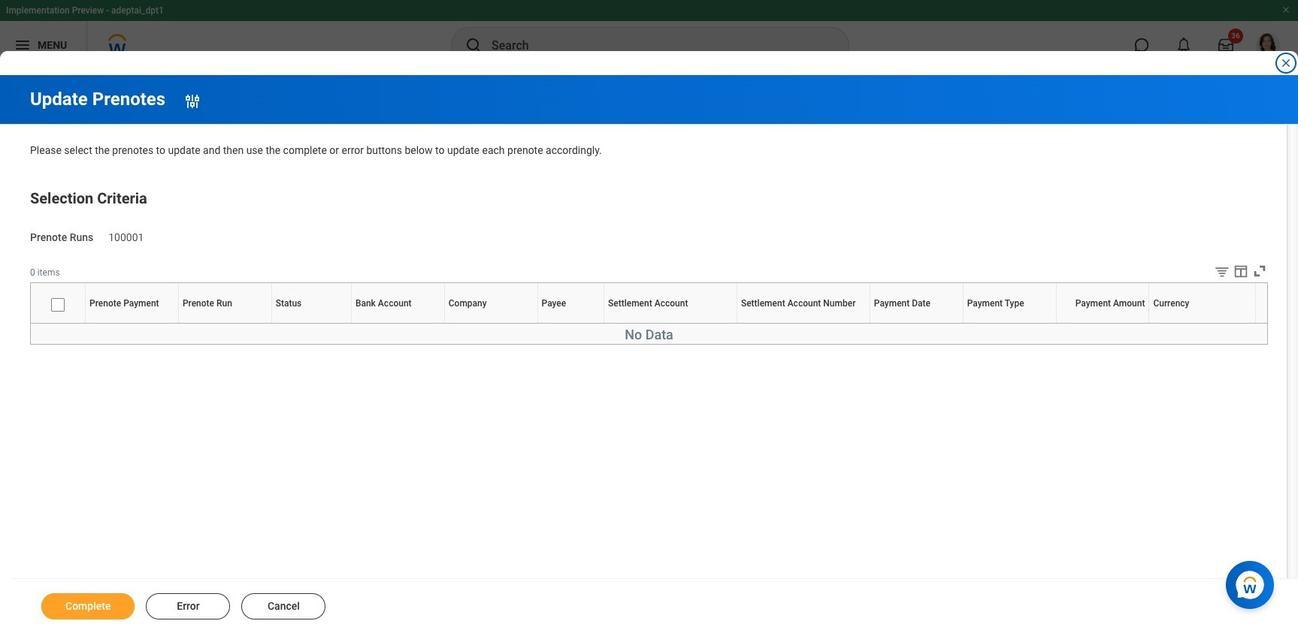 Task type: vqa. For each thing, say whether or not it's contained in the screenshot.
1st column header from left
yes



Task type: describe. For each thing, give the bounding box(es) containing it.
fullscreen image
[[1252, 263, 1268, 280]]

100001 element
[[108, 228, 144, 243]]

row element
[[31, 283, 1259, 324]]

action bar region
[[11, 579, 1298, 634]]

inbox large image
[[1219, 38, 1234, 53]]

profile logan mcneil element
[[1247, 29, 1289, 62]]



Task type: locate. For each thing, give the bounding box(es) containing it.
notifications large image
[[1176, 38, 1192, 53]]

toolbar
[[1203, 263, 1268, 283]]

main content
[[0, 75, 1298, 634]]

close update prenotes image
[[1280, 57, 1292, 69]]

group
[[30, 186, 1268, 245]]

dialog
[[0, 0, 1298, 634]]

search image
[[465, 36, 483, 54]]

select to filter grid data image
[[1214, 264, 1231, 280]]

1 horizontal spatial column header
[[878, 324, 972, 325]]

2 column header from the left
[[878, 324, 972, 325]]

1 column header from the left
[[31, 324, 86, 325]]

banner
[[0, 0, 1298, 69]]

click to view/edit grid preferences image
[[1233, 263, 1249, 280]]

change selection image
[[184, 92, 202, 110]]

0 horizontal spatial column header
[[31, 324, 86, 325]]

column header
[[31, 324, 86, 325], [878, 324, 972, 325]]

close environment banner image
[[1282, 5, 1291, 14]]

workday assistant region
[[1226, 556, 1280, 610]]



